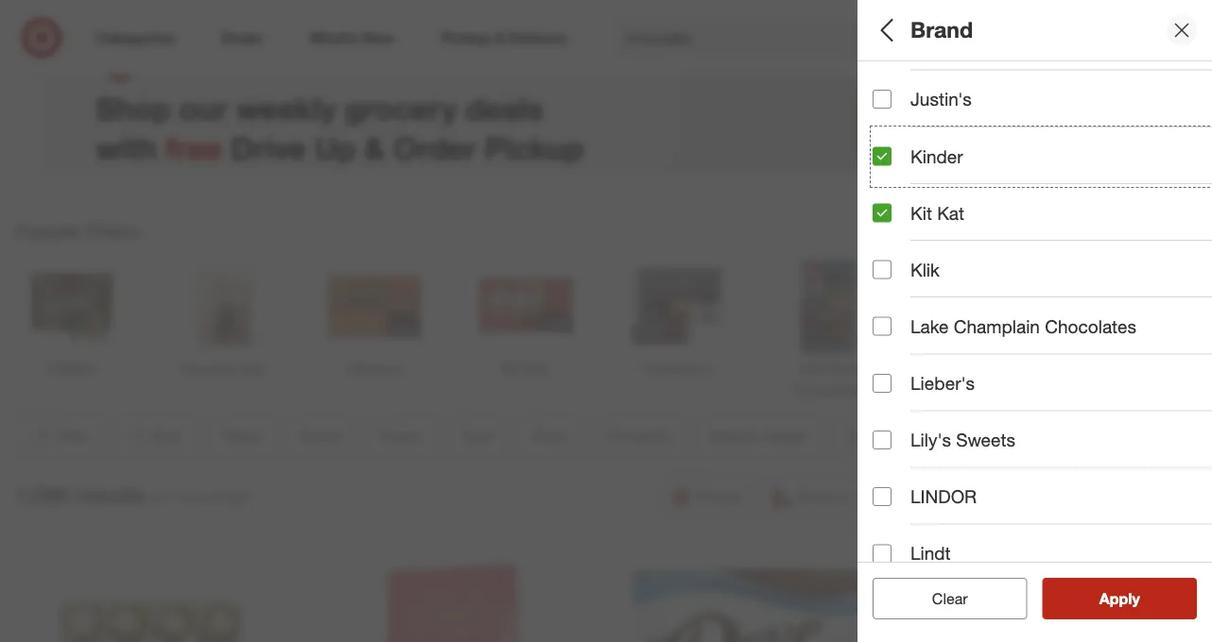 Task type: locate. For each thing, give the bounding box(es) containing it.
shop
[[96, 90, 171, 126]]

rating
[[928, 544, 984, 566]]

dietary
[[873, 478, 935, 500]]

filters
[[905, 17, 964, 43]]

lily's sweets
[[911, 430, 1016, 451]]

clear inside the all filters "dialog"
[[923, 590, 958, 608]]

results
[[76, 482, 146, 509], [1111, 590, 1160, 608]]

kit
[[1078, 165, 1094, 181], [911, 202, 932, 224]]

all filters dialog
[[858, 0, 1212, 643]]

0 vertical spatial kit
[[1078, 165, 1094, 181]]

LINDOR checkbox
[[873, 488, 892, 507]]

clear left the all
[[923, 590, 958, 608]]

clear down rating
[[932, 590, 968, 608]]

all
[[963, 590, 977, 608]]

brand right all
[[911, 17, 973, 43]]

1 vertical spatial kit
[[911, 202, 932, 224]]

dietary needs
[[873, 478, 994, 500]]

for
[[153, 488, 172, 507]]

order
[[393, 129, 476, 166]]

kit inside 'brand 3 musketeers; crunch; ghirardelli; kit kat; kinder'
[[1078, 165, 1094, 181]]

0 horizontal spatial results
[[76, 482, 146, 509]]

price button
[[873, 326, 1212, 392]]

What can we help you find? suggestions appear below search field
[[614, 17, 973, 59]]

1 horizontal spatial results
[[1111, 590, 1160, 608]]

our
[[179, 90, 228, 126]]

clear for clear all
[[923, 590, 958, 608]]

search button
[[960, 17, 1005, 62]]

occasion
[[873, 412, 953, 434]]

◎deals shop our weekly grocery deals with free drive up & order pickup
[[96, 30, 584, 166]]

crunch;
[[960, 165, 1007, 181]]

results inside button
[[1111, 590, 1160, 608]]

occasion button
[[873, 392, 1212, 459]]

search
[[960, 30, 1005, 49]]

lieber's
[[911, 373, 975, 395]]

kat;
[[1098, 165, 1121, 181]]

brand
[[911, 17, 973, 43], [873, 141, 924, 162]]

deals
[[466, 90, 543, 126]]

clear inside brand dialog
[[932, 590, 968, 608]]

0 horizontal spatial kit
[[911, 202, 932, 224]]

kit left kat;
[[1078, 165, 1094, 181]]

kinder right 'kinder' 'option'
[[911, 145, 963, 167]]

◎deals
[[96, 30, 255, 83]]

deals button
[[873, 61, 1212, 128]]

needs
[[940, 478, 994, 500]]

apply
[[1099, 590, 1140, 608]]

up
[[314, 129, 356, 166]]

brand inside 'brand 3 musketeers; crunch; ghirardelli; kit kat; kinder'
[[873, 141, 924, 162]]

clear for clear
[[932, 590, 968, 608]]

clear
[[923, 590, 958, 608], [932, 590, 968, 608]]

apply button
[[1042, 579, 1197, 620]]

results for see
[[1111, 590, 1160, 608]]

kat
[[937, 202, 964, 224]]

3
[[873, 165, 880, 181]]

flavor
[[873, 213, 925, 235]]

1 horizontal spatial kit
[[1078, 165, 1094, 181]]

2 clear from the left
[[932, 590, 968, 608]]

brand up musketeers;
[[873, 141, 924, 162]]

klik
[[911, 259, 940, 281]]

1 vertical spatial results
[[1111, 590, 1160, 608]]

flavor button
[[873, 194, 1212, 260]]

type
[[873, 280, 913, 301]]

kit left kat on the right top of the page
[[911, 202, 932, 224]]

grocery
[[344, 90, 457, 126]]

0 vertical spatial brand
[[911, 17, 973, 43]]

4
[[1180, 19, 1186, 31]]

Lake Champlain Chocolates checkbox
[[873, 317, 892, 336]]

see
[[1080, 590, 1107, 608]]

weekly
[[236, 90, 336, 126]]

0 horizontal spatial kinder
[[911, 145, 963, 167]]

1 horizontal spatial kinder
[[1125, 165, 1164, 181]]

brand 3 musketeers; crunch; ghirardelli; kit kat; kinder
[[873, 141, 1164, 181]]

brand inside dialog
[[911, 17, 973, 43]]

all filters
[[873, 17, 964, 43]]

results left for
[[76, 482, 146, 509]]

0 vertical spatial results
[[76, 482, 146, 509]]

justin's
[[911, 89, 972, 110]]

guest rating
[[873, 544, 984, 566]]

lindor
[[911, 487, 977, 508]]

musketeers;
[[884, 165, 956, 181]]

lindt
[[911, 543, 951, 565]]

kinder right kat;
[[1125, 165, 1164, 181]]

results right see
[[1111, 590, 1160, 608]]

1 vertical spatial brand
[[873, 141, 924, 162]]

kinder
[[911, 145, 963, 167], [1125, 165, 1164, 181]]

kinder inside 'brand 3 musketeers; crunch; ghirardelli; kit kat; kinder'
[[1125, 165, 1164, 181]]

see results button
[[1042, 579, 1197, 620]]

all
[[873, 17, 899, 43]]

lake champlain chocolates
[[911, 316, 1136, 338]]

1 clear from the left
[[923, 590, 958, 608]]

Lindt checkbox
[[873, 545, 892, 564]]

"chocolate"
[[176, 488, 254, 507]]



Task type: describe. For each thing, give the bounding box(es) containing it.
champlain
[[954, 316, 1040, 338]]

pickup
[[485, 129, 584, 166]]

kit inside brand dialog
[[911, 202, 932, 224]]

lake
[[911, 316, 949, 338]]

see results
[[1080, 590, 1160, 608]]

Lily's Sweets checkbox
[[873, 431, 892, 450]]

clear all
[[923, 590, 977, 608]]

sweets
[[956, 430, 1016, 451]]

1,090 results for "chocolate"
[[15, 482, 254, 509]]

popular
[[15, 220, 81, 242]]

Klik checkbox
[[873, 261, 892, 280]]

lily's
[[911, 430, 951, 451]]

Justin's checkbox
[[873, 90, 892, 109]]

results for 1,090
[[76, 482, 146, 509]]

type button
[[873, 260, 1212, 326]]

kit kat
[[911, 202, 964, 224]]

drive
[[231, 129, 306, 166]]

price
[[873, 346, 917, 367]]

Lieber's checkbox
[[873, 374, 892, 393]]

guest rating button
[[873, 525, 1212, 591]]

dietary needs button
[[873, 459, 1212, 525]]

clear all button
[[873, 579, 1027, 620]]

kinder inside brand dialog
[[911, 145, 963, 167]]

with
[[96, 129, 157, 166]]

&
[[364, 129, 385, 166]]

brand for brand
[[911, 17, 973, 43]]

ghirardelli;
[[1011, 165, 1074, 181]]

Kit Kat checkbox
[[873, 204, 892, 223]]

deals
[[873, 81, 921, 103]]

guest
[[873, 544, 923, 566]]

brand dialog
[[858, 0, 1212, 643]]

brand for brand 3 musketeers; crunch; ghirardelli; kit kat; kinder
[[873, 141, 924, 162]]

popular filters
[[15, 220, 139, 242]]

free
[[165, 129, 222, 166]]

clear button
[[873, 579, 1027, 620]]

1,090
[[15, 482, 70, 509]]

filters
[[86, 220, 139, 242]]

chocolates
[[1045, 316, 1136, 338]]

Kinder checkbox
[[873, 147, 892, 166]]

4 link
[[1152, 17, 1193, 59]]



Task type: vqa. For each thing, say whether or not it's contained in the screenshot.
Search at the top of page
yes



